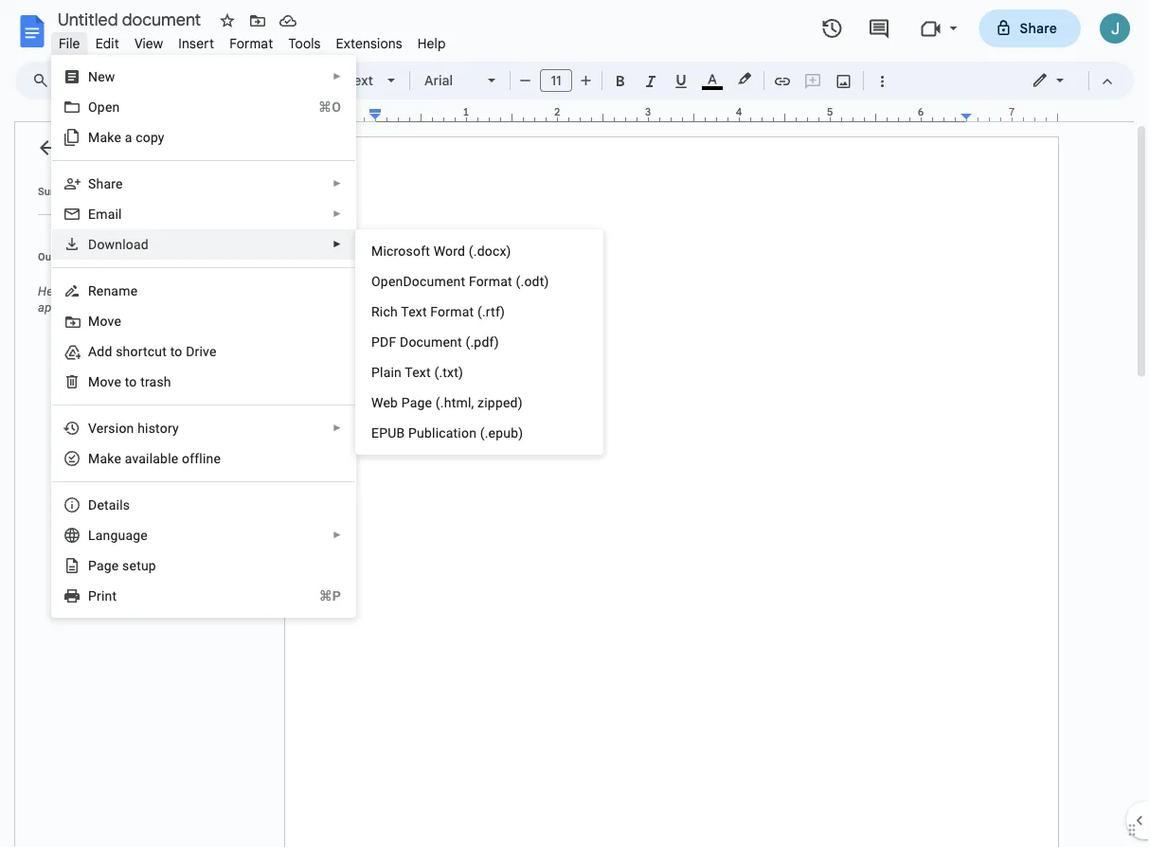 Task type: vqa. For each thing, say whether or not it's contained in the screenshot.


Task type: locate. For each thing, give the bounding box(es) containing it.
format down star option on the left of the page
[[230, 35, 273, 52]]

language l element
[[88, 528, 154, 543]]

0 vertical spatial p
[[372, 334, 380, 350]]

⌘p
[[319, 588, 341, 604]]

(.pdf)
[[466, 334, 499, 350]]

format down o pendocument format (.odt)
[[431, 304, 474, 319]]

h
[[444, 395, 452, 411], [138, 420, 145, 436]]

pa
[[88, 558, 104, 574]]

document
[[400, 334, 462, 350]]

0 horizontal spatial h
[[138, 420, 145, 436]]

o up the 'ich'
[[372, 274, 381, 289]]

0 horizontal spatial o
[[88, 99, 97, 115]]

to left the
[[140, 284, 152, 299]]

main toolbar
[[56, 0, 898, 736]]

styles list. normal text selected. option
[[301, 67, 376, 94]]

p
[[372, 334, 380, 350], [88, 588, 97, 604]]

1 ► from the top
[[333, 71, 342, 82]]

d ownload
[[88, 237, 149, 252]]

microsoft
[[372, 243, 430, 259]]

format up (.rtf)
[[469, 274, 513, 289]]

e right pa
[[112, 558, 119, 574]]

n ew
[[88, 69, 115, 84]]

make
[[88, 129, 121, 145]]

highlight color image
[[735, 67, 756, 90]]

e down web
[[372, 425, 379, 441]]

r up here.
[[88, 283, 97, 299]]

2 vertical spatial format
[[431, 304, 474, 319]]

o for pendocument
[[372, 274, 381, 289]]

application containing share
[[0, 0, 1150, 848]]

Menus field
[[24, 67, 65, 94]]

mode and view toolbar
[[1018, 62, 1123, 100]]

o pen
[[88, 99, 120, 115]]

1 horizontal spatial r
[[372, 304, 380, 319]]

e for g
[[112, 558, 119, 574]]

offline
[[182, 451, 221, 466]]

move
[[88, 374, 121, 390]]

(.odt)
[[516, 274, 549, 289]]

e
[[114, 451, 121, 466], [112, 558, 119, 574]]

outline heading
[[15, 249, 273, 276]]

summary heading
[[38, 184, 83, 199]]

move to trash t element
[[88, 374, 177, 390]]

edit menu item
[[88, 32, 127, 55]]

rich text format (.rtf) r element
[[372, 304, 511, 319]]

► for mail
[[333, 209, 342, 219]]

page
[[402, 395, 432, 411]]

o
[[88, 99, 97, 115], [372, 274, 381, 289]]

add
[[117, 284, 137, 299]]

(.epub)
[[480, 425, 524, 441]]

arial option
[[425, 67, 477, 94]]

1 horizontal spatial o
[[372, 274, 381, 289]]

extensions
[[336, 35, 403, 52]]

tools
[[289, 35, 321, 52]]

ove
[[100, 313, 121, 329]]

pendocument
[[381, 274, 466, 289]]

0 vertical spatial e
[[88, 206, 96, 222]]

(.doc
[[469, 243, 500, 259]]

p for df
[[372, 334, 380, 350]]

k
[[107, 451, 114, 466]]

o for pen
[[88, 99, 97, 115]]

insert menu item
[[171, 32, 222, 55]]

l
[[88, 528, 96, 543]]

plain
[[372, 365, 402, 380]]

open o element
[[88, 99, 126, 115]]

e right ma
[[114, 451, 121, 466]]

1 horizontal spatial h
[[444, 395, 452, 411]]

n
[[88, 69, 98, 84]]

appear
[[38, 301, 76, 315]]

right margin image
[[962, 107, 1058, 121]]

2 ► from the top
[[333, 178, 342, 189]]

r for ich
[[372, 304, 380, 319]]

0 horizontal spatial p
[[88, 588, 97, 604]]

0 vertical spatial e
[[114, 451, 121, 466]]

► for ownload
[[333, 239, 342, 250]]

download d element
[[88, 237, 154, 252]]

file menu item
[[51, 32, 88, 55]]

mail
[[96, 206, 122, 222]]

to inside 'headings you add to the document will appear here.'
[[140, 284, 152, 299]]

menu
[[5, 0, 356, 717], [356, 229, 604, 455]]

you
[[94, 284, 113, 299]]

p up plain
[[372, 334, 380, 350]]

microsoft word (.docx) x element
[[372, 243, 517, 259]]

pen
[[97, 99, 120, 115]]

0 vertical spatial r
[[88, 283, 97, 299]]

0 horizontal spatial r
[[88, 283, 97, 299]]

help
[[418, 35, 446, 52]]

rint
[[97, 588, 117, 604]]

format
[[230, 35, 273, 52], [469, 274, 513, 289], [431, 304, 474, 319]]

1 horizontal spatial e
[[372, 425, 379, 441]]

make available offline k element
[[88, 451, 227, 466]]

application
[[0, 0, 1150, 848]]

e for k
[[114, 451, 121, 466]]

► for ew
[[333, 71, 342, 82]]

add shortcut to drive
[[88, 344, 217, 359]]

1 vertical spatial e
[[112, 558, 119, 574]]

make a copy c element
[[88, 129, 170, 145]]

1 vertical spatial e
[[372, 425, 379, 441]]

0 horizontal spatial to
[[140, 284, 152, 299]]

format menu item
[[222, 32, 281, 55]]

to left drive
[[170, 344, 182, 359]]

1 horizontal spatial p
[[372, 334, 380, 350]]

menu containing n
[[5, 0, 356, 717]]

outline
[[38, 251, 72, 263]]

microsoft word (.doc x )
[[372, 243, 512, 259]]

menu bar
[[51, 25, 454, 56]]

h right version
[[138, 420, 145, 436]]

0 vertical spatial o
[[88, 99, 97, 115]]

new n element
[[88, 69, 121, 84]]

r
[[88, 283, 97, 299], [372, 304, 380, 319]]

p down pa
[[88, 588, 97, 604]]

e
[[88, 206, 96, 222], [372, 425, 379, 441]]

1 vertical spatial r
[[372, 304, 380, 319]]

o down the n
[[88, 99, 97, 115]]

make a c opy
[[88, 129, 165, 145]]

left margin image
[[285, 107, 381, 121]]

share s element
[[88, 176, 129, 192]]

extensions menu item
[[329, 32, 410, 55]]

0 vertical spatial to
[[140, 284, 152, 299]]

1 horizontal spatial to
[[170, 344, 182, 359]]

3 ► from the top
[[333, 209, 342, 219]]

hare
[[96, 176, 123, 192]]

g
[[104, 558, 112, 574]]

details b element
[[88, 497, 136, 513]]

menu bar containing file
[[51, 25, 454, 56]]

⌘p element
[[296, 587, 341, 606]]

e mail
[[88, 206, 122, 222]]

help menu item
[[410, 32, 454, 55]]

⌘o
[[318, 99, 341, 115]]

0 vertical spatial format
[[230, 35, 273, 52]]

1 vertical spatial p
[[88, 588, 97, 604]]

istory
[[145, 420, 179, 436]]

print p element
[[88, 588, 123, 604]]

e down s
[[88, 206, 96, 222]]

1 vertical spatial o
[[372, 274, 381, 289]]

r left the text
[[372, 304, 380, 319]]

1 vertical spatial to
[[170, 344, 182, 359]]

Rename text field
[[51, 8, 212, 30]]

ich
[[380, 304, 398, 319]]

4 ► from the top
[[333, 239, 342, 250]]

zipped)
[[478, 395, 523, 411]]

0 horizontal spatial e
[[88, 206, 96, 222]]

6 ► from the top
[[333, 530, 342, 541]]

(.rtf)
[[478, 304, 505, 319]]

file
[[59, 35, 80, 52]]

ma
[[88, 451, 107, 466]]

s
[[88, 176, 96, 192]]

document outline element
[[15, 122, 273, 848]]

0 vertical spatial h
[[444, 395, 452, 411]]

df
[[380, 334, 397, 350]]

edit
[[95, 35, 119, 52]]

h up e pub publication (.epub)
[[444, 395, 452, 411]]



Task type: describe. For each thing, give the bounding box(es) containing it.
setup
[[122, 558, 156, 574]]

version history h element
[[88, 420, 185, 436]]

add shortcut to drive , element
[[88, 344, 222, 359]]

web page (.html, zipped) h element
[[372, 395, 529, 411]]

insert image image
[[834, 67, 856, 94]]

ma k e available offline
[[88, 451, 221, 466]]

view menu item
[[127, 32, 171, 55]]

e for mail
[[88, 206, 96, 222]]

move m element
[[88, 313, 127, 329]]

share
[[1021, 20, 1058, 36]]

r ename
[[88, 283, 138, 299]]

move t o trash
[[88, 374, 171, 390]]

ename
[[97, 283, 138, 299]]

the
[[155, 284, 172, 299]]

arial
[[425, 72, 453, 89]]

p for rint
[[88, 588, 97, 604]]

text
[[349, 72, 373, 89]]

s hare
[[88, 176, 123, 192]]

share button
[[980, 9, 1082, 47]]

trash
[[140, 374, 171, 390]]

pa g e setup
[[88, 558, 156, 574]]

will
[[234, 284, 253, 299]]

(.
[[436, 395, 444, 411]]

Font size field
[[540, 69, 580, 93]]

web page (. h tml, zipped)
[[372, 395, 523, 411]]

5 ► from the top
[[333, 423, 342, 434]]

insert
[[179, 35, 214, 52]]

normal
[[301, 72, 346, 89]]

p rint
[[88, 588, 117, 604]]

normal text
[[301, 72, 373, 89]]

word
[[434, 243, 466, 259]]

c
[[136, 129, 143, 145]]

a
[[125, 129, 132, 145]]

version
[[88, 420, 134, 436]]

menu bar inside menu bar banner
[[51, 25, 454, 56]]

pub
[[379, 425, 405, 441]]

1 vertical spatial format
[[469, 274, 513, 289]]

menu bar banner
[[0, 0, 1150, 848]]

opy
[[143, 129, 165, 145]]

r ich text format (.rtf)
[[372, 304, 505, 319]]

ext
[[413, 365, 431, 380]]

publication
[[409, 425, 477, 441]]

pdf document (.pdf) p element
[[372, 334, 505, 350]]

► for hare
[[333, 178, 342, 189]]

m
[[88, 313, 100, 329]]

o
[[129, 374, 137, 390]]

headings you add to the document will appear here.
[[38, 284, 253, 315]]

details
[[88, 497, 130, 513]]

m ove
[[88, 313, 121, 329]]

drive
[[186, 344, 217, 359]]

p df document (.pdf)
[[372, 334, 499, 350]]

available
[[125, 451, 179, 466]]

rename r element
[[88, 283, 143, 299]]

)
[[507, 243, 512, 259]]

anguage
[[96, 528, 148, 543]]

plain text (.txt) t element
[[372, 365, 469, 380]]

epub publication (.epub) e element
[[372, 425, 529, 441]]

shortcut
[[116, 344, 167, 359]]

opendocument format (.odt) o element
[[372, 274, 555, 289]]

document
[[176, 284, 231, 299]]

tml,
[[452, 395, 474, 411]]

e pub publication (.epub)
[[372, 425, 524, 441]]

email e element
[[88, 206, 128, 222]]

l anguage
[[88, 528, 148, 543]]

d
[[88, 237, 97, 252]]

Star checkbox
[[214, 8, 241, 34]]

version h istory
[[88, 420, 179, 436]]

menu containing microsoft word (.doc
[[356, 229, 604, 455]]

text color image
[[703, 67, 723, 90]]

r for ename
[[88, 283, 97, 299]]

⌘o element
[[296, 98, 341, 117]]

1 vertical spatial h
[[138, 420, 145, 436]]

ownload
[[97, 237, 149, 252]]

ew
[[98, 69, 115, 84]]

t
[[125, 374, 129, 390]]

format inside menu item
[[230, 35, 273, 52]]

add
[[88, 344, 112, 359]]

tools menu item
[[281, 32, 329, 55]]

summary
[[38, 185, 83, 197]]

(.txt)
[[435, 365, 464, 380]]

x
[[500, 243, 507, 259]]

web
[[372, 395, 398, 411]]

plain t ext (.txt)
[[372, 365, 464, 380]]

Font size text field
[[541, 69, 572, 92]]

headings
[[38, 284, 90, 299]]

► for anguage
[[333, 530, 342, 541]]

e for pub
[[372, 425, 379, 441]]

o pendocument format (.odt)
[[372, 274, 549, 289]]

here.
[[79, 301, 107, 315]]

page setup g element
[[88, 558, 162, 574]]



